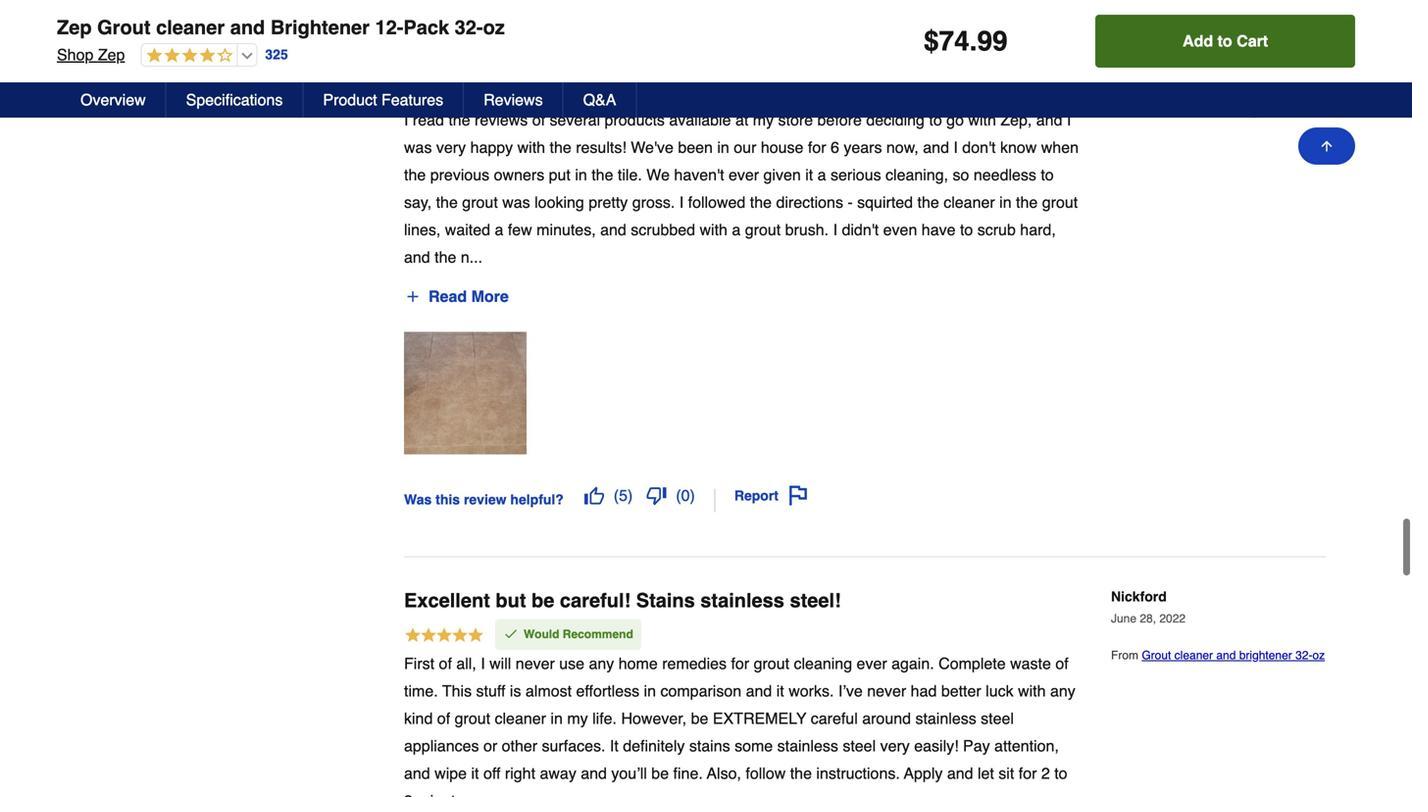Task type: locate. For each thing, give the bounding box(es) containing it.
zep,
[[1001, 111, 1032, 129]]

reviews
[[475, 111, 528, 129]]

1 horizontal spatial )
[[690, 486, 695, 504]]

my left life.
[[567, 710, 588, 728]]

0 vertical spatial it
[[805, 166, 813, 184]]

0 horizontal spatial it
[[471, 765, 479, 783]]

never up around
[[867, 682, 906, 700]]

read more
[[429, 287, 509, 305]]

1 horizontal spatial (
[[676, 486, 681, 504]]

to down when on the top right
[[1041, 166, 1054, 184]]

it right "given" at the right top of the page
[[805, 166, 813, 184]]

in right put
[[575, 166, 587, 184]]

very
[[436, 138, 466, 156], [880, 737, 910, 755]]

1 vertical spatial steel
[[843, 737, 876, 755]]

ever
[[729, 166, 759, 184], [857, 655, 887, 673]]

) right the thumb down icon
[[690, 486, 695, 504]]

the right the follow
[[790, 765, 812, 783]]

shop zep
[[57, 46, 125, 64]]

haven't
[[674, 166, 724, 184]]

be left fine.
[[651, 765, 669, 783]]

0 vertical spatial 5 stars image
[[404, 82, 484, 103]]

for left 6
[[808, 138, 826, 156]]

recommend down careful!
[[563, 628, 633, 641]]

2 recommend from the top
[[563, 628, 633, 641]]

2 vertical spatial stainless
[[777, 737, 838, 755]]

1 horizontal spatial zep
[[98, 46, 125, 64]]

1 horizontal spatial my
[[753, 111, 774, 129]]

even
[[883, 221, 917, 239]]

( for 0
[[676, 486, 681, 504]]

1 vertical spatial would recommend
[[524, 628, 633, 641]]

1 vertical spatial for
[[731, 655, 749, 673]]

with
[[968, 111, 996, 129], [517, 138, 545, 156], [700, 221, 728, 239], [1018, 682, 1046, 700]]

0 vertical spatial brightener
[[1239, 105, 1292, 118]]

0 vertical spatial recommend
[[563, 84, 633, 97]]

0 horizontal spatial never
[[516, 655, 555, 673]]

my inside the 'first of all, i will never use any home remedies for grout cleaning ever again. complete waste of time. this stuff is almost effortless in comparison and it works. i've never had better luck with any kind of grout cleaner in my life. however, be extremely careful around stainless steel appliances or other surfaces. it definitely stains some stainless steel very easily! pay attention, and wipe it off right away and you'll be fine. also, follow the instructions. apply and let sit for 2 to 3 minute...'
[[567, 710, 588, 728]]

2 from from the top
[[1111, 649, 1139, 662]]

i down 'features'
[[404, 111, 408, 129]]

in
[[717, 138, 729, 156], [575, 166, 587, 184], [999, 193, 1012, 211], [644, 682, 656, 700], [551, 710, 563, 728]]

any
[[589, 655, 614, 673], [1050, 682, 1076, 700]]

would
[[524, 84, 559, 97], [524, 628, 559, 641]]

2 ) from the left
[[690, 486, 695, 504]]

2 brightener from the top
[[1239, 649, 1292, 662]]

1 vertical spatial from
[[1111, 649, 1139, 662]]

0 vertical spatial from grout cleaner and brightener 32-oz
[[1111, 105, 1325, 118]]

1 vertical spatial my
[[567, 710, 588, 728]]

steel up instructions.
[[843, 737, 876, 755]]

zep right 'shop'
[[98, 46, 125, 64]]

1 vertical spatial was
[[502, 193, 530, 211]]

1 horizontal spatial ever
[[857, 655, 887, 673]]

in down needless
[[999, 193, 1012, 211]]

2023
[[1176, 68, 1202, 82]]

1 vertical spatial would
[[524, 628, 559, 641]]

overview
[[80, 91, 146, 109]]

needless
[[974, 166, 1036, 184]]

0 horizontal spatial for
[[731, 655, 749, 673]]

for inside the i read the reviews of several products available at my store before deciding to go with zep, and i was very happy with the results! we've been in our house for 6 years now, and i don't know when the previous owners put in the tile. we haven't ever given it a serious cleaning, so needless to say, the grout was looking pretty gross. i followed the directions - squirted the cleaner in the grout lines, waited a few minutes, and scrubbed with a grout brush. i didn't even have to scrub hard, and the n...
[[808, 138, 826, 156]]

of inside the i read the reviews of several products available at my store before deciding to go with zep, and i was very happy with the results! we've been in our house for 6 years now, and i don't know when the previous owners put in the tile. we haven't ever given it a serious cleaning, so needless to say, the grout was looking pretty gross. i followed the directions - squirted the cleaner in the grout lines, waited a few minutes, and scrubbed with a grout brush. i didn't even have to scrub hard, and the n...
[[532, 111, 545, 129]]

4.3 stars image
[[142, 47, 233, 65]]

from grout cleaner and brightener 32-oz down 2023
[[1111, 105, 1325, 118]]

would for several
[[524, 84, 559, 97]]

from grout cleaner and brightener 32-oz down 2022
[[1111, 649, 1325, 662]]

the up 'say,'
[[404, 166, 426, 184]]

lines,
[[404, 221, 441, 239]]

2 grout cleaner and brightener 32-oz link from the top
[[1142, 649, 1325, 662]]

1 vertical spatial oz
[[1313, 105, 1325, 118]]

read
[[413, 111, 444, 129]]

1 vertical spatial brightener
[[1239, 649, 1292, 662]]

some
[[735, 737, 773, 755]]

was down owners
[[502, 193, 530, 211]]

grout cleaner and brightener 32-oz link down 2022
[[1142, 649, 1325, 662]]

1 ) from the left
[[628, 486, 633, 504]]

the right 'say,'
[[436, 193, 458, 211]]

never up 'almost' at left
[[516, 655, 555, 673]]

1 vertical spatial grout cleaner and brightener 32-oz link
[[1142, 649, 1325, 662]]

a left few
[[495, 221, 503, 239]]

never
[[516, 655, 555, 673], [867, 682, 906, 700]]

i right gross.
[[679, 193, 684, 211]]

of right 'waste'
[[1055, 655, 1069, 673]]

1 vertical spatial any
[[1050, 682, 1076, 700]]

0 horizontal spatial was
[[404, 138, 432, 156]]

grout up hard,
[[1042, 193, 1078, 211]]

1 vertical spatial from grout cleaner and brightener 32-oz
[[1111, 649, 1325, 662]]

very down around
[[880, 737, 910, 755]]

for left 2
[[1019, 765, 1037, 783]]

.
[[970, 25, 977, 57]]

product features
[[323, 91, 443, 109]]

2 horizontal spatial for
[[1019, 765, 1037, 783]]

grout up shop zep
[[97, 16, 151, 39]]

say,
[[404, 193, 432, 211]]

1 brightener from the top
[[1239, 105, 1292, 118]]

with down 'waste'
[[1018, 682, 1046, 700]]

ever inside the i read the reviews of several products available at my store before deciding to go with zep, and i was very happy with the results! we've been in our house for 6 years now, and i don't know when the previous owners put in the tile. we haven't ever given it a serious cleaning, so needless to say, the grout was looking pretty gross. i followed the directions - squirted the cleaner in the grout lines, waited a few minutes, and scrubbed with a grout brush. i didn't even have to scrub hard, and the n...
[[729, 166, 759, 184]]

0 horizontal spatial zep
[[57, 16, 92, 39]]

would right checkmark icon
[[524, 628, 559, 641]]

grout cleaner and brightener 32-oz link for i read the reviews of several products available at my store before deciding to go with zep, and i was very happy with the results! we've been in our house for 6 years now, and i don't know when the previous owners put in the tile. we haven't ever given it a serious cleaning, so needless to say, the grout was looking pretty gross. i followed the directions - squirted the cleaner in the grout lines, waited a few minutes, and scrubbed with a grout brush. i didn't even have to scrub hard, and the n...
[[1142, 105, 1325, 118]]

with inside the 'first of all, i will never use any home remedies for grout cleaning ever again. complete waste of time. this stuff is almost effortless in comparison and it works. i've never had better luck with any kind of grout cleaner in my life. however, be extremely careful around stainless steel appliances or other surfaces. it definitely stains some stainless steel very easily! pay attention, and wipe it off right away and you'll be fine. also, follow the instructions. apply and let sit for 2 to 3 minute...'
[[1018, 682, 1046, 700]]

grout left brush.
[[745, 221, 781, 239]]

1 grout cleaner and brightener 32-oz link from the top
[[1142, 105, 1325, 118]]

shop
[[57, 46, 94, 64]]

add to cart button
[[1096, 15, 1355, 68]]

to right add
[[1218, 32, 1232, 50]]

house
[[761, 138, 804, 156]]

1 vertical spatial it
[[776, 682, 784, 700]]

definitely
[[623, 737, 685, 755]]

0 horizontal spatial very
[[436, 138, 466, 156]]

1 from grout cleaner and brightener 32-oz from the top
[[1111, 105, 1325, 118]]

( right the thumb down icon
[[676, 486, 681, 504]]

recommend up several
[[563, 84, 633, 97]]

thumb down image
[[647, 486, 666, 505]]

grout cleaner and brightener 32-oz link down 2023
[[1142, 105, 1325, 118]]

from grout cleaner and brightener 32-oz for i read the reviews of several products available at my store before deciding to go with zep, and i was very happy with the results! we've been in our house for 6 years now, and i don't know when the previous owners put in the tile. we haven't ever given it a serious cleaning, so needless to say, the grout was looking pretty gross. i followed the directions - squirted the cleaner in the grout lines, waited a few minutes, and scrubbed with a grout brush. i didn't even have to scrub hard, and the n...
[[1111, 105, 1325, 118]]

0 vertical spatial for
[[808, 138, 826, 156]]

0 vertical spatial grout
[[97, 16, 151, 39]]

1 horizontal spatial it
[[776, 682, 784, 700]]

to right 2
[[1054, 765, 1067, 783]]

brightener
[[1239, 105, 1292, 118], [1239, 649, 1292, 662]]

2 5 stars image from the top
[[404, 626, 484, 647]]

grout up waited
[[462, 193, 498, 211]]

more
[[471, 287, 509, 305]]

(
[[614, 486, 619, 504], [676, 486, 681, 504]]

2 would from the top
[[524, 628, 559, 641]]

zep up 'shop'
[[57, 16, 92, 39]]

tile.
[[618, 166, 642, 184]]

stainless up 'easily!'
[[915, 710, 976, 728]]

i right all,
[[481, 655, 485, 673]]

0 horizontal spatial my
[[567, 710, 588, 728]]

the left n...
[[435, 248, 456, 266]]

1 would recommend from the top
[[524, 84, 633, 97]]

now,
[[886, 138, 919, 156]]

2 horizontal spatial be
[[691, 710, 708, 728]]

) left the thumb down icon
[[628, 486, 633, 504]]

cleaner up other
[[495, 710, 546, 728]]

a down followed at top
[[732, 221, 741, 239]]

a
[[818, 166, 826, 184], [495, 221, 503, 239], [732, 221, 741, 239]]

1 vertical spatial very
[[880, 737, 910, 755]]

it left works.
[[776, 682, 784, 700]]

flag image
[[788, 486, 808, 505]]

in up however,
[[644, 682, 656, 700]]

1 recommend from the top
[[563, 84, 633, 97]]

2 ( from the left
[[676, 486, 681, 504]]

waited
[[445, 221, 490, 239]]

from down june
[[1111, 649, 1139, 662]]

0 vertical spatial 32-
[[455, 16, 483, 39]]

specifications button
[[166, 82, 303, 118]]

0 vertical spatial ever
[[729, 166, 759, 184]]

0 vertical spatial was
[[404, 138, 432, 156]]

cart
[[1237, 32, 1268, 50]]

grout cleaner and brightener 32-oz link
[[1142, 105, 1325, 118], [1142, 649, 1325, 662]]

this
[[436, 492, 460, 508]]

would recommend for use
[[524, 628, 633, 641]]

we've
[[631, 138, 674, 156]]

stainless down careful
[[777, 737, 838, 755]]

2 horizontal spatial it
[[805, 166, 813, 184]]

go
[[946, 111, 964, 129]]

very up previous
[[436, 138, 466, 156]]

19,
[[1156, 68, 1173, 82]]

was down read
[[404, 138, 432, 156]]

ever down our
[[729, 166, 759, 184]]

1 vertical spatial never
[[867, 682, 906, 700]]

1 vertical spatial ever
[[857, 655, 887, 673]]

grout down january 19, 2023
[[1142, 105, 1171, 118]]

reviews
[[484, 91, 543, 109]]

0 horizontal spatial )
[[628, 486, 633, 504]]

0 horizontal spatial steel
[[843, 737, 876, 755]]

the up have
[[917, 193, 939, 211]]

would for never
[[524, 628, 559, 641]]

my inside the i read the reviews of several products available at my store before deciding to go with zep, and i was very happy with the results! we've been in our house for 6 years now, and i don't know when the previous owners put in the tile. we haven't ever given it a serious cleaning, so needless to say, the grout was looking pretty gross. i followed the directions - squirted the cleaner in the grout lines, waited a few minutes, and scrubbed with a grout brush. i didn't even have to scrub hard, and the n...
[[753, 111, 774, 129]]

2 vertical spatial for
[[1019, 765, 1037, 783]]

0 vertical spatial would
[[524, 84, 559, 97]]

0 horizontal spatial (
[[614, 486, 619, 504]]

cleaner inside the 'first of all, i will never use any home remedies for grout cleaning ever again. complete waste of time. this stuff is almost effortless in comparison and it works. i've never had better luck with any kind of grout cleaner in my life. however, be extremely careful around stainless steel appliances or other surfaces. it definitely stains some stainless steel very easily! pay attention, and wipe it off right away and you'll be fine. also, follow the instructions. apply and let sit for 2 to 3 minute...'
[[495, 710, 546, 728]]

be right the but
[[532, 589, 554, 612]]

from
[[1111, 105, 1139, 118], [1111, 649, 1139, 662]]

cleaner down "so"
[[944, 193, 995, 211]]

2 would recommend from the top
[[524, 628, 633, 641]]

2 vertical spatial oz
[[1313, 649, 1325, 662]]

first
[[404, 655, 435, 673]]

few
[[508, 221, 532, 239]]

of down reviews
[[532, 111, 545, 129]]

5 stars image for read
[[404, 82, 484, 103]]

would recommend
[[524, 84, 633, 97], [524, 628, 633, 641]]

https://photos us.bazaarvoice.com/photo/2/cghvdg86bg93zxm/fdc361ce ba4c 5707 bcf1 13ef847341ca image
[[404, 332, 527, 454]]

$
[[924, 25, 939, 57]]

my right at
[[753, 111, 774, 129]]

from down "january" on the right
[[1111, 105, 1139, 118]]

excellent
[[404, 589, 490, 612]]

cleaner inside the i read the reviews of several products available at my store before deciding to go with zep, and i was very happy with the results! we've been in our house for 6 years now, and i don't know when the previous owners put in the tile. we haven't ever given it a serious cleaning, so needless to say, the grout was looking pretty gross. i followed the directions - squirted the cleaner in the grout lines, waited a few minutes, and scrubbed with a grout brush. i didn't even have to scrub hard, and the n...
[[944, 193, 995, 211]]

( right the thumb up icon
[[614, 486, 619, 504]]

add to cart
[[1183, 32, 1268, 50]]

steel down the luck
[[981, 710, 1014, 728]]

report
[[734, 488, 779, 503]]

0 vertical spatial grout cleaner and brightener 32-oz link
[[1142, 105, 1325, 118]]

1 5 stars image from the top
[[404, 82, 484, 103]]

to inside the 'first of all, i will never use any home remedies for grout cleaning ever again. complete waste of time. this stuff is almost effortless in comparison and it works. i've never had better luck with any kind of grout cleaner in my life. however, be extremely careful around stainless steel appliances or other surfaces. it definitely stains some stainless steel very easily! pay attention, and wipe it off right away and you'll be fine. also, follow the instructions. apply and let sit for 2 to 3 minute...'
[[1054, 765, 1067, 783]]

2 vertical spatial 32-
[[1295, 649, 1313, 662]]

any down 'waste'
[[1050, 682, 1076, 700]]

for right remedies
[[731, 655, 749, 673]]

years
[[844, 138, 882, 156]]

the down "given" at the right top of the page
[[750, 193, 772, 211]]

grout down 'this'
[[455, 710, 490, 728]]

0 horizontal spatial a
[[495, 221, 503, 239]]

1 vertical spatial 5 stars image
[[404, 626, 484, 647]]

helpful?
[[510, 492, 564, 508]]

and
[[230, 16, 265, 39], [1216, 105, 1236, 118], [1036, 111, 1062, 129], [923, 138, 949, 156], [600, 221, 626, 239], [404, 248, 430, 266], [1216, 649, 1236, 662], [746, 682, 772, 700], [404, 765, 430, 783], [581, 765, 607, 783], [947, 765, 973, 783]]

2 vertical spatial grout
[[1142, 649, 1171, 662]]

5
[[619, 486, 628, 504]]

would recommend up several
[[524, 84, 633, 97]]

1 horizontal spatial be
[[651, 765, 669, 783]]

would recommend up use
[[524, 628, 633, 641]]

1 horizontal spatial very
[[880, 737, 910, 755]]

5 stars image
[[404, 82, 484, 103], [404, 626, 484, 647]]

1 ( from the left
[[614, 486, 619, 504]]

extremely
[[713, 710, 806, 728]]

1 vertical spatial recommend
[[563, 628, 633, 641]]

1 horizontal spatial a
[[732, 221, 741, 239]]

stains
[[689, 737, 730, 755]]

the
[[448, 111, 470, 129], [550, 138, 571, 156], [404, 166, 426, 184], [592, 166, 613, 184], [436, 193, 458, 211], [750, 193, 772, 211], [917, 193, 939, 211], [1016, 193, 1038, 211], [435, 248, 456, 266], [790, 765, 812, 783]]

be down comparison
[[691, 710, 708, 728]]

any up the 'effortless'
[[589, 655, 614, 673]]

0 vertical spatial from
[[1111, 105, 1139, 118]]

of left all,
[[439, 655, 452, 673]]

0 vertical spatial my
[[753, 111, 774, 129]]

have
[[922, 221, 956, 239]]

complete
[[939, 655, 1006, 673]]

0 horizontal spatial ever
[[729, 166, 759, 184]]

was
[[404, 138, 432, 156], [502, 193, 530, 211]]

life.
[[592, 710, 617, 728]]

it left off
[[471, 765, 479, 783]]

1 would from the top
[[524, 84, 559, 97]]

pack
[[403, 16, 449, 39]]

stainless left steel!
[[700, 589, 784, 612]]

12-
[[375, 16, 403, 39]]

plus image
[[405, 289, 421, 304]]

0 horizontal spatial be
[[532, 589, 554, 612]]

5 stars image up read
[[404, 82, 484, 103]]

appliances
[[404, 737, 479, 755]]

would right checkmark image
[[524, 84, 559, 97]]

0 vertical spatial would recommend
[[524, 84, 633, 97]]

2 vertical spatial it
[[471, 765, 479, 783]]

oz for i read the reviews of several products available at my store before deciding to go with zep, and i was very happy with the results! we've been in our house for 6 years now, and i don't know when the previous owners put in the tile. we haven't ever given it a serious cleaning, so needless to say, the grout was looking pretty gross. i followed the directions - squirted the cleaner in the grout lines, waited a few minutes, and scrubbed with a grout brush. i didn't even have to scrub hard, and the n...
[[1313, 105, 1325, 118]]

previous
[[430, 166, 489, 184]]

1 vertical spatial 32-
[[1295, 105, 1313, 118]]

also,
[[707, 765, 741, 783]]

2 vertical spatial be
[[651, 765, 669, 783]]

0 vertical spatial very
[[436, 138, 466, 156]]

( for 5
[[614, 486, 619, 504]]

cleaner down 2023
[[1174, 105, 1213, 118]]

zep
[[57, 16, 92, 39], [98, 46, 125, 64]]

2 from grout cleaner and brightener 32-oz from the top
[[1111, 649, 1325, 662]]

0 vertical spatial any
[[589, 655, 614, 673]]

0 vertical spatial never
[[516, 655, 555, 673]]

1 vertical spatial grout
[[1142, 105, 1171, 118]]

grout for i read the reviews of several products available at my store before deciding to go with zep, and i was very happy with the results! we've been in our house for 6 years now, and i don't know when the previous owners put in the tile. we haven't ever given it a serious cleaning, so needless to say, the grout was looking pretty gross. i followed the directions - squirted the cleaner in the grout lines, waited a few minutes, and scrubbed with a grout brush. i didn't even have to scrub hard, and the n...
[[1142, 105, 1171, 118]]

ever up "i've"
[[857, 655, 887, 673]]

effortless
[[576, 682, 639, 700]]

from for i read the reviews of several products available at my store before deciding to go with zep, and i was very happy with the results! we've been in our house for 6 years now, and i don't know when the previous owners put in the tile. we haven't ever given it a serious cleaning, so needless to say, the grout was looking pretty gross. i followed the directions - squirted the cleaner in the grout lines, waited a few minutes, and scrubbed with a grout brush. i didn't even have to scrub hard, and the n...
[[1111, 105, 1139, 118]]

was
[[404, 492, 432, 508]]

q&a
[[583, 91, 616, 109]]

to left 'go'
[[929, 111, 942, 129]]

1 from from the top
[[1111, 105, 1139, 118]]

however,
[[621, 710, 687, 728]]

5 stars image up all,
[[404, 626, 484, 647]]

1 horizontal spatial for
[[808, 138, 826, 156]]

1 horizontal spatial was
[[502, 193, 530, 211]]

oz
[[483, 16, 505, 39], [1313, 105, 1325, 118], [1313, 649, 1325, 662]]

of
[[532, 111, 545, 129], [439, 655, 452, 673], [1055, 655, 1069, 673], [437, 710, 450, 728]]

cleaner up 4.3 stars image
[[156, 16, 225, 39]]

my
[[753, 111, 774, 129], [567, 710, 588, 728]]

1 horizontal spatial steel
[[981, 710, 1014, 728]]

cleaner
[[156, 16, 225, 39], [1174, 105, 1213, 118], [944, 193, 995, 211], [1174, 649, 1213, 662], [495, 710, 546, 728]]

very inside the 'first of all, i will never use any home remedies for grout cleaning ever again. complete waste of time. this stuff is almost effortless in comparison and it works. i've never had better luck with any kind of grout cleaner in my life. however, be extremely careful around stainless steel appliances or other surfaces. it definitely stains some stainless steel very easily! pay attention, and wipe it off right away and you'll be fine. also, follow the instructions. apply and let sit for 2 to 3 minute...'
[[880, 737, 910, 755]]

a up directions
[[818, 166, 826, 184]]

grout down '28,'
[[1142, 649, 1171, 662]]



Task type: describe. For each thing, give the bounding box(es) containing it.
instructions.
[[816, 765, 900, 783]]

directions
[[776, 193, 843, 211]]

let
[[978, 765, 994, 783]]

oz for first of all, i will never use any home remedies for grout cleaning ever again. complete waste of time. this stuff is almost effortless in comparison and it works. i've never had better luck with any kind of grout cleaner in my life. however, be extremely careful around stainless steel appliances or other surfaces. it definitely stains some stainless steel very easily! pay attention, and wipe it off right away and you'll be fine. also, follow the instructions. apply and let sit for 2 to 3 minute...
[[1313, 649, 1325, 662]]

from for first of all, i will never use any home remedies for grout cleaning ever again. complete waste of time. this stuff is almost effortless in comparison and it works. i've never had better luck with any kind of grout cleaner in my life. however, be extremely careful around stainless steel appliances or other surfaces. it definitely stains some stainless steel very easily! pay attention, and wipe it off right away and you'll be fine. also, follow the instructions. apply and let sit for 2 to 3 minute...
[[1111, 649, 1139, 662]]

add
[[1183, 32, 1213, 50]]

recommend for products
[[563, 84, 633, 97]]

the inside the 'first of all, i will never use any home remedies for grout cleaning ever again. complete waste of time. this stuff is almost effortless in comparison and it works. i've never had better luck with any kind of grout cleaner in my life. however, be extremely careful around stainless steel appliances or other surfaces. it definitely stains some stainless steel very easily! pay attention, and wipe it off right away and you'll be fine. also, follow the instructions. apply and let sit for 2 to 3 minute...'
[[790, 765, 812, 783]]

use
[[559, 655, 585, 673]]

right
[[505, 765, 535, 783]]

with right 'go'
[[968, 111, 996, 129]]

home
[[619, 655, 658, 673]]

it inside the i read the reviews of several products available at my store before deciding to go with zep, and i was very happy with the results! we've been in our house for 6 years now, and i don't know when the previous owners put in the tile. we haven't ever given it a serious cleaning, so needless to say, the grout was looking pretty gross. i followed the directions - squirted the cleaner in the grout lines, waited a few minutes, and scrubbed with a grout brush. i didn't even have to scrub hard, and the n...
[[805, 166, 813, 184]]

cleaner down 2022
[[1174, 649, 1213, 662]]

review
[[464, 492, 507, 508]]

it
[[610, 737, 619, 755]]

pretty
[[589, 193, 628, 211]]

the up hard,
[[1016, 193, 1038, 211]]

brightener for first of all, i will never use any home remedies for grout cleaning ever again. complete waste of time. this stuff is almost effortless in comparison and it works. i've never had better luck with any kind of grout cleaner in my life. however, be extremely careful around stainless steel appliances or other surfaces. it definitely stains some stainless steel very easily! pay attention, and wipe it off right away and you'll be fine. also, follow the instructions. apply and let sit for 2 to 3 minute...
[[1239, 649, 1292, 662]]

( 5 )
[[614, 486, 633, 504]]

fine.
[[673, 765, 703, 783]]

ever inside the 'first of all, i will never use any home remedies for grout cleaning ever again. complete waste of time. this stuff is almost effortless in comparison and it works. i've never had better luck with any kind of grout cleaner in my life. however, be extremely careful around stainless steel appliances or other surfaces. it definitely stains some stainless steel very easily! pay attention, and wipe it off right away and you'll be fine. also, follow the instructions. apply and let sit for 2 to 3 minute...'
[[857, 655, 887, 673]]

waste
[[1010, 655, 1051, 673]]

nickford
[[1111, 589, 1167, 604]]

know
[[1000, 138, 1037, 156]]

in down 'almost' at left
[[551, 710, 563, 728]]

minute...
[[417, 792, 477, 797]]

1 vertical spatial stainless
[[915, 710, 976, 728]]

32- for i read the reviews of several products available at my store before deciding to go with zep, and i was very happy with the results! we've been in our house for 6 years now, and i don't know when the previous owners put in the tile. we haven't ever given it a serious cleaning, so needless to say, the grout was looking pretty gross. i followed the directions - squirted the cleaner in the grout lines, waited a few minutes, and scrubbed with a grout brush. i didn't even have to scrub hard, and the n...
[[1295, 105, 1313, 118]]

would recommend for products
[[524, 84, 633, 97]]

product
[[323, 91, 377, 109]]

scrub
[[977, 221, 1016, 239]]

careful
[[811, 710, 858, 728]]

easily!
[[914, 737, 959, 755]]

was this review helpful?
[[404, 492, 564, 508]]

74
[[939, 25, 970, 57]]

0 vertical spatial be
[[532, 589, 554, 612]]

you'll
[[611, 765, 647, 783]]

stuff
[[476, 682, 505, 700]]

didn't
[[842, 221, 879, 239]]

0 vertical spatial steel
[[981, 710, 1014, 728]]

been
[[678, 138, 713, 156]]

january
[[1111, 68, 1153, 82]]

with down followed at top
[[700, 221, 728, 239]]

28,
[[1140, 612, 1156, 626]]

surfaces.
[[542, 737, 605, 755]]

comparison
[[660, 682, 742, 700]]

features
[[381, 91, 443, 109]]

don't
[[962, 138, 996, 156]]

i inside the 'first of all, i will never use any home remedies for grout cleaning ever again. complete waste of time. this stuff is almost effortless in comparison and it works. i've never had better luck with any kind of grout cleaner in my life. however, be extremely careful around stainless steel appliances or other surfaces. it definitely stains some stainless steel very easily! pay attention, and wipe it off right away and you'll be fine. also, follow the instructions. apply and let sit for 2 to 3 minute...'
[[481, 655, 485, 673]]

report button
[[727, 479, 815, 512]]

the left tile.
[[592, 166, 613, 184]]

checkmark image
[[503, 626, 519, 642]]

the up put
[[550, 138, 571, 156]]

1 vertical spatial be
[[691, 710, 708, 728]]

i left didn't
[[833, 221, 837, 239]]

to right have
[[960, 221, 973, 239]]

checkmark image
[[503, 82, 519, 98]]

1 vertical spatial zep
[[98, 46, 125, 64]]

0 vertical spatial zep
[[57, 16, 92, 39]]

i've
[[838, 682, 863, 700]]

reviews button
[[464, 82, 563, 118]]

several
[[550, 111, 600, 129]]

all,
[[456, 655, 476, 673]]

read
[[429, 287, 467, 305]]

followed
[[688, 193, 746, 211]]

kind
[[404, 710, 433, 728]]

minutes,
[[537, 221, 596, 239]]

will
[[489, 655, 511, 673]]

1 horizontal spatial any
[[1050, 682, 1076, 700]]

luck
[[986, 682, 1014, 700]]

owners
[[494, 166, 544, 184]]

squirted
[[857, 193, 913, 211]]

given
[[763, 166, 801, 184]]

follow
[[746, 765, 786, 783]]

is
[[510, 682, 521, 700]]

0 vertical spatial oz
[[483, 16, 505, 39]]

careful!
[[560, 589, 631, 612]]

the right read
[[448, 111, 470, 129]]

i up when on the top right
[[1067, 111, 1071, 129]]

so
[[953, 166, 969, 184]]

brightener for i read the reviews of several products available at my store before deciding to go with zep, and i was very happy with the results! we've been in our house for 6 years now, and i don't know when the previous owners put in the tile. we haven't ever given it a serious cleaning, so needless to say, the grout was looking pretty gross. i followed the directions - squirted the cleaner in the grout lines, waited a few minutes, and scrubbed with a grout brush. i didn't even have to scrub hard, and the n...
[[1239, 105, 1292, 118]]

from grout cleaner and brightener 32-oz for first of all, i will never use any home remedies for grout cleaning ever again. complete waste of time. this stuff is almost effortless in comparison and it works. i've never had better luck with any kind of grout cleaner in my life. however, be extremely careful around stainless steel appliances or other surfaces. it definitely stains some stainless steel very easily! pay attention, and wipe it off right away and you'll be fine. also, follow the instructions. apply and let sit for 2 to 3 minute...
[[1111, 649, 1325, 662]]

thumb up image
[[584, 486, 604, 505]]

n...
[[461, 248, 483, 266]]

other
[[502, 737, 537, 755]]

at
[[735, 111, 749, 129]]

of right the kind
[[437, 710, 450, 728]]

recommend for use
[[563, 628, 633, 641]]

very inside the i read the reviews of several products available at my store before deciding to go with zep, and i was very happy with the results! we've been in our house for 6 years now, and i don't know when the previous owners put in the tile. we haven't ever given it a serious cleaning, so needless to say, the grout was looking pretty gross. i followed the directions - squirted the cleaner in the grout lines, waited a few minutes, and scrubbed with a grout brush. i didn't even have to scrub hard, and the n...
[[436, 138, 466, 156]]

in left our
[[717, 138, 729, 156]]

again.
[[891, 655, 934, 673]]

looking
[[535, 193, 584, 211]]

almost
[[526, 682, 572, 700]]

zep grout cleaner and brightener 12-pack 32-oz
[[57, 16, 505, 39]]

2022
[[1159, 612, 1186, 626]]

grout for first of all, i will never use any home remedies for grout cleaning ever again. complete waste of time. this stuff is almost effortless in comparison and it works. i've never had better luck with any kind of grout cleaner in my life. however, be extremely careful around stainless steel appliances or other surfaces. it definitely stains some stainless steel very easily! pay attention, and wipe it off right away and you'll be fine. also, follow the instructions. apply and let sit for 2 to 3 minute...
[[1142, 649, 1171, 662]]

around
[[862, 710, 911, 728]]

when
[[1041, 138, 1079, 156]]

works.
[[789, 682, 834, 700]]

5 stars image for of
[[404, 626, 484, 647]]

grout cleaner and brightener 32-oz link for first of all, i will never use any home remedies for grout cleaning ever again. complete waste of time. this stuff is almost effortless in comparison and it works. i've never had better luck with any kind of grout cleaner in my life. however, be extremely careful around stainless steel appliances or other surfaces. it definitely stains some stainless steel very easily! pay attention, and wipe it off right away and you'll be fine. also, follow the instructions. apply and let sit for 2 to 3 minute...
[[1142, 649, 1325, 662]]

specifications
[[186, 91, 283, 109]]

wipe
[[435, 765, 467, 783]]

better
[[941, 682, 981, 700]]

store
[[778, 111, 813, 129]]

serious
[[831, 166, 881, 184]]

0 horizontal spatial any
[[589, 655, 614, 673]]

i left don't on the top right
[[954, 138, 958, 156]]

to inside button
[[1218, 32, 1232, 50]]

1 horizontal spatial never
[[867, 682, 906, 700]]

0 vertical spatial stainless
[[700, 589, 784, 612]]

) for ( 5 )
[[628, 486, 633, 504]]

325
[[265, 47, 288, 62]]

with up owners
[[517, 138, 545, 156]]

q&a button
[[563, 82, 637, 118]]

january 19, 2023
[[1111, 68, 1202, 82]]

) for ( 0 )
[[690, 486, 695, 504]]

2 horizontal spatial a
[[818, 166, 826, 184]]

deciding
[[866, 111, 925, 129]]

excellent but be careful! stains stainless steel!
[[404, 589, 841, 612]]

32- for first of all, i will never use any home remedies for grout cleaning ever again. complete waste of time. this stuff is almost effortless in comparison and it works. i've never had better luck with any kind of grout cleaner in my life. however, be extremely careful around stainless steel appliances or other surfaces. it definitely stains some stainless steel very easily! pay attention, and wipe it off right away and you'll be fine. also, follow the instructions. apply and let sit for 2 to 3 minute...
[[1295, 649, 1313, 662]]

hard,
[[1020, 221, 1056, 239]]

available
[[669, 111, 731, 129]]

arrow up image
[[1319, 138, 1335, 154]]

grout up works.
[[754, 655, 789, 673]]

this
[[442, 682, 472, 700]]

sit
[[999, 765, 1014, 783]]

remedies
[[662, 655, 727, 673]]



Task type: vqa. For each thing, say whether or not it's contained in the screenshot.
DECORATE.
no



